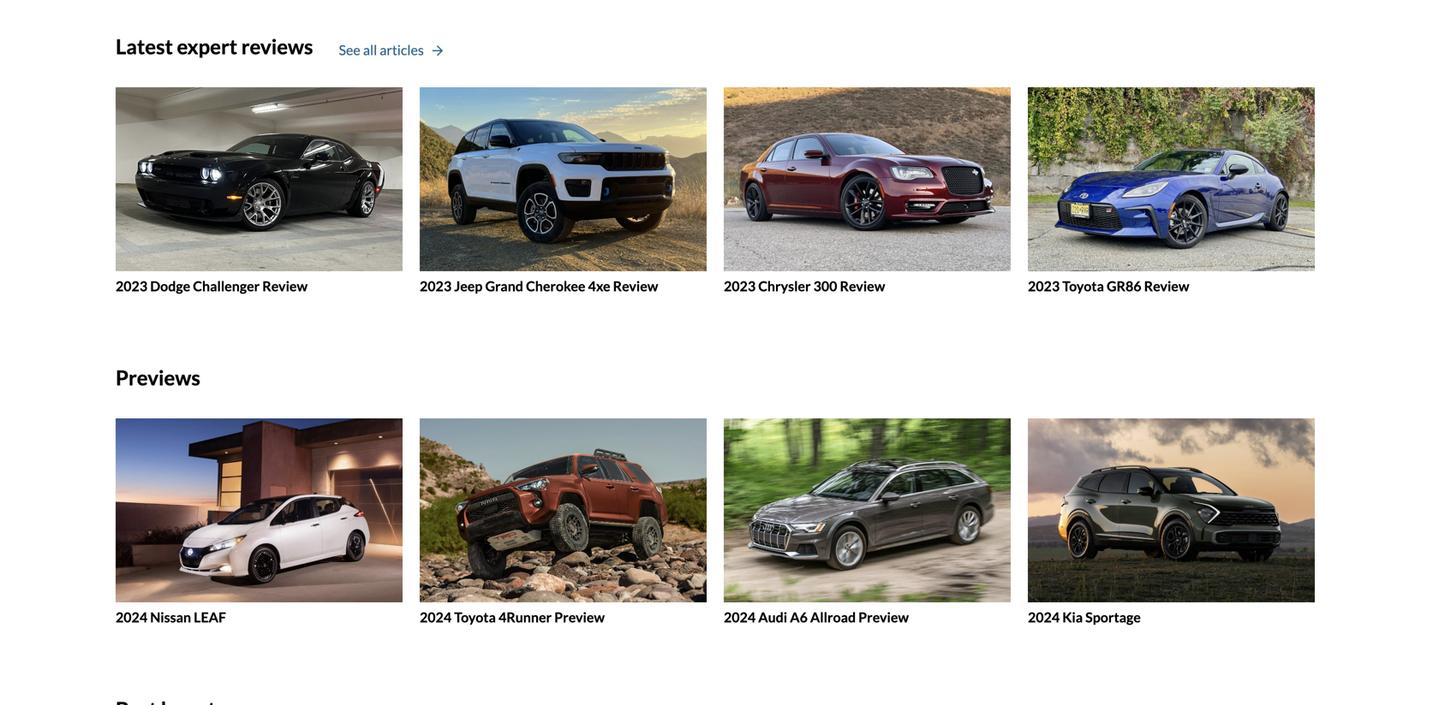 Task type: describe. For each thing, give the bounding box(es) containing it.
toyota for 2023
[[1063, 278, 1104, 295]]

2023 for 2023 chrysler 300 review
[[724, 278, 756, 295]]

2024 nissan leaf link
[[116, 419, 403, 626]]

2024 kia sportage
[[1028, 610, 1141, 626]]

review for 2023 dodge challenger review
[[262, 278, 308, 295]]

challenger
[[193, 278, 260, 295]]

see all articles link
[[339, 40, 443, 60]]

2023 jeep grand cherokee 4xe review image
[[420, 87, 707, 271]]

allroad
[[810, 610, 856, 626]]

toyota for 2024
[[454, 610, 496, 626]]

2024 for 2024 nissan leaf
[[116, 610, 147, 626]]

previews
[[116, 366, 200, 390]]

review for 2023 chrysler 300 review
[[840, 278, 885, 295]]

latest expert reviews
[[116, 34, 313, 59]]

2023 toyota gr86 review image
[[1028, 87, 1315, 271]]

sportage
[[1086, 610, 1141, 626]]

2023 chrysler 300 review image
[[724, 87, 1011, 271]]

2024 audi a6 allroad preview image
[[724, 419, 1011, 603]]

grand
[[485, 278, 523, 295]]

2024 audi a6 allroad preview link
[[724, 419, 1011, 626]]

leaf
[[194, 610, 226, 626]]

latest
[[116, 34, 173, 59]]

2024 for 2024 toyota 4runner preview
[[420, 610, 452, 626]]

2024 kia sportage image
[[1028, 419, 1315, 603]]

all
[[363, 41, 377, 58]]

2023 chrysler 300 review link
[[724, 87, 1011, 295]]

articles
[[380, 41, 424, 58]]

2023 toyota gr86 review
[[1028, 278, 1190, 295]]

4xe
[[588, 278, 610, 295]]

review for 2023 toyota gr86 review
[[1144, 278, 1190, 295]]

2024 nissan leaf image
[[116, 419, 403, 603]]

2 review from the left
[[613, 278, 658, 295]]

1 preview from the left
[[554, 610, 605, 626]]

2023 toyota gr86 review link
[[1028, 87, 1315, 295]]

2024 toyota 4runner preview image
[[420, 419, 707, 603]]



Task type: vqa. For each thing, say whether or not it's contained in the screenshot.
yourself
no



Task type: locate. For each thing, give the bounding box(es) containing it.
toyota inside 2024 toyota 4runner preview link
[[454, 610, 496, 626]]

jeep
[[454, 278, 483, 295]]

arrow right image
[[432, 45, 443, 57]]

2024 toyota 4runner preview
[[420, 610, 605, 626]]

2023 left gr86
[[1028, 278, 1060, 295]]

chrysler
[[758, 278, 811, 295]]

see
[[339, 41, 361, 58]]

reviews
[[241, 34, 313, 59]]

gr86
[[1107, 278, 1142, 295]]

2023 jeep grand cherokee 4xe review
[[420, 278, 658, 295]]

0 horizontal spatial preview
[[554, 610, 605, 626]]

2024 for 2024 audi a6 allroad preview
[[724, 610, 756, 626]]

0 vertical spatial toyota
[[1063, 278, 1104, 295]]

review right gr86
[[1144, 278, 1190, 295]]

2023 left jeep
[[420, 278, 452, 295]]

audi
[[758, 610, 787, 626]]

1 2023 from the left
[[116, 278, 147, 295]]

dodge
[[150, 278, 190, 295]]

review right 4xe
[[613, 278, 658, 295]]

toyota left 4runner
[[454, 610, 496, 626]]

1 vertical spatial toyota
[[454, 610, 496, 626]]

4runner
[[499, 610, 552, 626]]

preview right allroad
[[859, 610, 909, 626]]

2023 dodge challenger review image
[[116, 87, 403, 271]]

2 preview from the left
[[859, 610, 909, 626]]

2023 chrysler 300 review
[[724, 278, 885, 295]]

2023 left chrysler
[[724, 278, 756, 295]]

4 2024 from the left
[[1028, 610, 1060, 626]]

review right 300
[[840, 278, 885, 295]]

2024 nissan leaf
[[116, 610, 226, 626]]

300
[[814, 278, 837, 295]]

2024 toyota 4runner preview link
[[420, 419, 707, 626]]

2023 jeep grand cherokee 4xe review link
[[420, 87, 707, 295]]

2023 left dodge
[[116, 278, 147, 295]]

2024
[[116, 610, 147, 626], [420, 610, 452, 626], [724, 610, 756, 626], [1028, 610, 1060, 626]]

1 horizontal spatial preview
[[859, 610, 909, 626]]

toyota left gr86
[[1063, 278, 1104, 295]]

2023 dodge challenger review
[[116, 278, 308, 295]]

2024 kia sportage link
[[1028, 419, 1315, 626]]

4 review from the left
[[1144, 278, 1190, 295]]

toyota inside 2023 toyota gr86 review link
[[1063, 278, 1104, 295]]

a6
[[790, 610, 808, 626]]

cherokee
[[526, 278, 586, 295]]

1 2024 from the left
[[116, 610, 147, 626]]

preview right 4runner
[[554, 610, 605, 626]]

3 2023 from the left
[[724, 278, 756, 295]]

1 review from the left
[[262, 278, 308, 295]]

3 2024 from the left
[[724, 610, 756, 626]]

review right "challenger" on the left top
[[262, 278, 308, 295]]

toyota
[[1063, 278, 1104, 295], [454, 610, 496, 626]]

2 2023 from the left
[[420, 278, 452, 295]]

2023 for 2023 dodge challenger review
[[116, 278, 147, 295]]

3 review from the left
[[840, 278, 885, 295]]

kia
[[1063, 610, 1083, 626]]

2023 for 2023 jeep grand cherokee 4xe review
[[420, 278, 452, 295]]

2024 for 2024 kia sportage
[[1028, 610, 1060, 626]]

nissan
[[150, 610, 191, 626]]

review
[[262, 278, 308, 295], [613, 278, 658, 295], [840, 278, 885, 295], [1144, 278, 1190, 295]]

1 horizontal spatial toyota
[[1063, 278, 1104, 295]]

4 2023 from the left
[[1028, 278, 1060, 295]]

2023
[[116, 278, 147, 295], [420, 278, 452, 295], [724, 278, 756, 295], [1028, 278, 1060, 295]]

see all articles
[[339, 41, 424, 58]]

2 2024 from the left
[[420, 610, 452, 626]]

preview
[[554, 610, 605, 626], [859, 610, 909, 626]]

2023 for 2023 toyota gr86 review
[[1028, 278, 1060, 295]]

expert
[[177, 34, 237, 59]]

0 horizontal spatial toyota
[[454, 610, 496, 626]]

2023 dodge challenger review link
[[116, 87, 403, 295]]

2024 audi a6 allroad preview
[[724, 610, 909, 626]]



